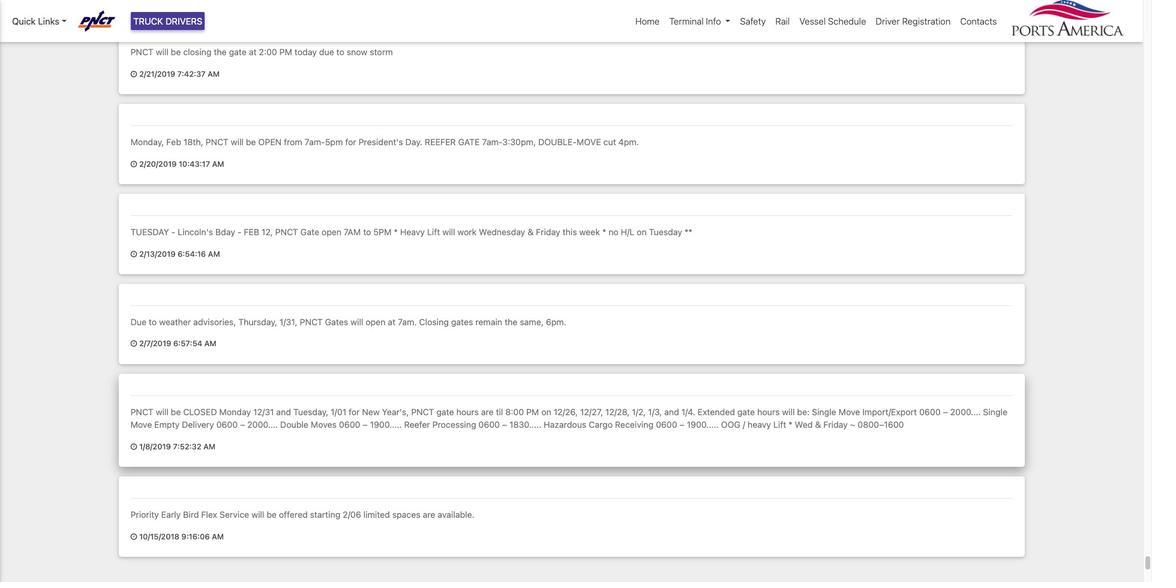 Task type: describe. For each thing, give the bounding box(es) containing it.
tuesday
[[649, 227, 682, 237]]

thursday,
[[238, 317, 277, 327]]

2/21/2019 7:42:37 am
[[137, 70, 220, 79]]

advisories,
[[193, 317, 236, 327]]

pnct up reefer
[[411, 407, 434, 417]]

be left closing
[[171, 47, 181, 57]]

0600 right import/export
[[919, 407, 941, 417]]

terminal info
[[669, 16, 721, 26]]

for inside pnct will be closed monday 12/31 and tuesday, 1/01 for new year's,  pnct gate hours are til 8:00 pm on 12/26, 12/27, 12/28, 1/2, 1/3, and 1/4.  extended gate hours will be: single move import/export 0600 – 2000.... single move empty delivery 0600 – 2000.... double moves 0600 – 1900..... reefer processing 0600 – 1830.....  hazardous cargo receiving 0600 – 1900..... oog / heavy lift * wed & friday ~ 0800–1600
[[349, 407, 360, 417]]

2 vertical spatial to
[[149, 317, 157, 327]]

quick links link
[[12, 14, 66, 28]]

to for due
[[336, 47, 344, 57]]

will right gates
[[351, 317, 363, 327]]

offered
[[279, 510, 308, 520]]

am for closing
[[208, 70, 220, 79]]

be inside pnct will be closed monday 12/31 and tuesday, 1/01 for new year's,  pnct gate hours are til 8:00 pm on 12/26, 12/27, 12/28, 1/2, 1/3, and 1/4.  extended gate hours will be: single move import/export 0600 – 2000.... single move empty delivery 0600 – 2000.... double moves 0600 – 1900..... reefer processing 0600 – 1830.....  hazardous cargo receiving 0600 – 1900..... oog / heavy lift * wed & friday ~ 0800–1600
[[171, 407, 181, 417]]

2/13/2019 6:54:16 am
[[137, 249, 220, 258]]

2 horizontal spatial gate
[[738, 407, 755, 417]]

bird
[[183, 510, 199, 520]]

quick links
[[12, 16, 59, 26]]

clock o image for tuesday - lincoln's bday - feb 12, pnct gate open 7am to 5pm * heavy lift will work wednesday & friday this week * no h/l on tuesday **
[[131, 251, 137, 258]]

open for 7am
[[322, 227, 342, 237]]

0 horizontal spatial *
[[394, 227, 398, 237]]

heavy
[[400, 227, 425, 237]]

double-
[[538, 137, 577, 147]]

/
[[743, 420, 745, 430]]

12/27,
[[580, 407, 603, 417]]

– down 1/4.
[[680, 420, 685, 430]]

– down monday
[[240, 420, 245, 430]]

will up 2/21/2019
[[156, 47, 169, 57]]

monday, feb 18th, pnct will be open from 7am-5pm for president's day.   reefer gate 7am-3:30pm, double-move cut 4pm.
[[131, 137, 639, 147]]

clock o image for pnct will be closing the gate at 2:00 pm today due to snow storm
[[131, 71, 137, 78]]

receiving
[[615, 420, 654, 430]]

heavy
[[748, 420, 771, 430]]

registration
[[902, 16, 951, 26]]

2/21/2019
[[139, 70, 175, 79]]

0600 down 'til'
[[479, 420, 500, 430]]

weather
[[159, 317, 191, 327]]

week
[[579, 227, 600, 237]]

day.
[[405, 137, 423, 147]]

spaces
[[392, 510, 421, 520]]

am for closed
[[203, 442, 216, 451]]

7am
[[344, 227, 361, 237]]

1/8/2019 7:52:32 am
[[137, 442, 216, 451]]

available.
[[438, 510, 475, 520]]

clock o image for priority early bird flex service will be offered starting 2/06 limited spaces are available.
[[131, 533, 137, 541]]

0600 down 1/01
[[339, 420, 360, 430]]

monday
[[219, 407, 251, 417]]

move
[[577, 137, 601, 147]]

closing
[[419, 317, 449, 327]]

contacts link
[[956, 10, 1002, 33]]

12/28,
[[606, 407, 630, 417]]

rail link
[[771, 10, 795, 33]]

remain
[[476, 317, 502, 327]]

quick
[[12, 16, 36, 26]]

2 single from the left
[[983, 407, 1008, 417]]

feb
[[244, 227, 259, 237]]

pnct right 12, at the top left of page
[[275, 227, 298, 237]]

hazardous
[[544, 420, 587, 430]]

friday inside pnct will be closed monday 12/31 and tuesday, 1/01 for new year's,  pnct gate hours are til 8:00 pm on 12/26, 12/27, 12/28, 1/2, 1/3, and 1/4.  extended gate hours will be: single move import/export 0600 – 2000.... single move empty delivery 0600 – 2000.... double moves 0600 – 1900..... reefer processing 0600 – 1830.....  hazardous cargo receiving 0600 – 1900..... oog / heavy lift * wed & friday ~ 0800–1600
[[824, 420, 848, 430]]

due
[[319, 47, 334, 57]]

2 7am- from the left
[[482, 137, 503, 147]]

clock o image for due to weather advisories, thursday, 1/31, pnct gates will open at 7am.  closing gates remain the same, 6pm.
[[131, 340, 137, 348]]

1 horizontal spatial gate
[[437, 407, 454, 417]]

on inside pnct will be closed monday 12/31 and tuesday, 1/01 for new year's,  pnct gate hours are til 8:00 pm on 12/26, 12/27, 12/28, 1/2, 1/3, and 1/4.  extended gate hours will be: single move import/export 0600 – 2000.... single move empty delivery 0600 – 2000.... double moves 0600 – 1900..... reefer processing 0600 – 1830.....  hazardous cargo receiving 0600 – 1900..... oog / heavy lift * wed & friday ~ 0800–1600
[[541, 407, 551, 417]]

1/4.
[[682, 407, 695, 417]]

limited
[[364, 510, 390, 520]]

pnct will be closed monday 12/31 and tuesday, 1/01 for new year's,  pnct gate hours are til 8:00 pm on 12/26, 12/27, 12/28, 1/2, 1/3, and 1/4.  extended gate hours will be: single move import/export 0600 – 2000.... single move empty delivery 0600 – 2000.... double moves 0600 – 1900..... reefer processing 0600 – 1830.....  hazardous cargo receiving 0600 – 1900..... oog / heavy lift * wed & friday ~ 0800–1600
[[131, 407, 1008, 430]]

will right service
[[252, 510, 264, 520]]

12/31
[[253, 407, 274, 417]]

am for flex
[[212, 532, 224, 541]]

be:
[[797, 407, 810, 417]]

5pm
[[325, 137, 343, 147]]

drivers
[[166, 16, 202, 26]]

1/31,
[[280, 317, 297, 327]]

tuesday
[[131, 227, 169, 237]]

9:16:06
[[181, 532, 210, 541]]

pm inside pnct will be closed monday 12/31 and tuesday, 1/01 for new year's,  pnct gate hours are til 8:00 pm on 12/26, 12/27, 12/28, 1/2, 1/3, and 1/4.  extended gate hours will be: single move import/export 0600 – 2000.... single move empty delivery 0600 – 2000.... double moves 0600 – 1900..... reefer processing 0600 – 1830.....  hazardous cargo receiving 0600 – 1900..... oog / heavy lift * wed & friday ~ 0800–1600
[[526, 407, 539, 417]]

starting
[[310, 510, 341, 520]]

safety
[[740, 16, 766, 26]]

flex
[[201, 510, 217, 520]]

early
[[161, 510, 181, 520]]

clock o image for pnct will be closed monday 12/31 and tuesday, 1/01 for new year's,  pnct gate hours are til 8:00 pm on 12/26, 12/27, 12/28, 1/2, 1/3, and 1/4.  extended gate hours will be: single move import/export 0600 – 2000.... single move empty delivery 0600 – 2000.... double moves 0600 – 1900..... reefer processing 0600 – 1830.....  hazardous cargo receiving 0600 – 1900..... oog / heavy lift * wed & friday ~ 0800–1600
[[131, 443, 137, 451]]

priority
[[131, 510, 159, 520]]

2 1900..... from the left
[[687, 420, 719, 430]]

wednesday
[[479, 227, 525, 237]]

0 vertical spatial at
[[249, 47, 257, 57]]

due
[[131, 317, 146, 327]]

12/26,
[[554, 407, 578, 417]]

same,
[[520, 317, 544, 327]]

gate
[[458, 137, 480, 147]]

6pm.
[[546, 317, 566, 327]]

truck drivers
[[133, 16, 202, 26]]

reefer
[[425, 137, 456, 147]]

7am.
[[398, 317, 417, 327]]

bday
[[215, 227, 235, 237]]

from
[[284, 137, 302, 147]]

til
[[496, 407, 503, 417]]

will up empty
[[156, 407, 169, 417]]

processing
[[432, 420, 476, 430]]

4pm.
[[619, 137, 639, 147]]

oog
[[721, 420, 741, 430]]

2:00
[[259, 47, 277, 57]]

lift inside pnct will be closed monday 12/31 and tuesday, 1/01 for new year's,  pnct gate hours are til 8:00 pm on 12/26, 12/27, 12/28, 1/2, 1/3, and 1/4.  extended gate hours will be: single move import/export 0600 – 2000.... single move empty delivery 0600 – 2000.... double moves 0600 – 1900..... reefer processing 0600 – 1830.....  hazardous cargo receiving 0600 – 1900..... oog / heavy lift * wed & friday ~ 0800–1600
[[774, 420, 786, 430]]

1 vertical spatial are
[[423, 510, 435, 520]]

2/06
[[343, 510, 361, 520]]



Task type: vqa. For each thing, say whether or not it's contained in the screenshot.
clone image corresponding to Daily Updates
no



Task type: locate. For each thing, give the bounding box(es) containing it.
2/7/2019 6:57:54 am
[[137, 339, 216, 348]]

be left open
[[246, 137, 256, 147]]

vessel
[[800, 16, 826, 26]]

0 horizontal spatial 2000....
[[247, 420, 278, 430]]

0 horizontal spatial to
[[149, 317, 157, 327]]

1 horizontal spatial move
[[839, 407, 860, 417]]

lift right the heavy
[[774, 420, 786, 430]]

gate up /
[[738, 407, 755, 417]]

1900..... down year's,
[[370, 420, 402, 430]]

0 horizontal spatial on
[[541, 407, 551, 417]]

1/8/2019
[[139, 442, 171, 451]]

2 horizontal spatial to
[[363, 227, 371, 237]]

1 horizontal spatial and
[[664, 407, 679, 417]]

at left '2:00'
[[249, 47, 257, 57]]

1900..... down the 'extended'
[[687, 420, 719, 430]]

driver registration
[[876, 16, 951, 26]]

1 horizontal spatial single
[[983, 407, 1008, 417]]

0 horizontal spatial &
[[528, 227, 534, 237]]

for right 1/01
[[349, 407, 360, 417]]

2 horizontal spatial *
[[789, 420, 793, 430]]

be left offered
[[267, 510, 277, 520]]

0 vertical spatial are
[[481, 407, 494, 417]]

1 horizontal spatial at
[[388, 317, 396, 327]]

president's
[[359, 137, 403, 147]]

today
[[295, 47, 317, 57]]

1 vertical spatial for
[[349, 407, 360, 417]]

pnct
[[131, 47, 153, 57], [206, 137, 229, 147], [275, 227, 298, 237], [300, 317, 323, 327], [131, 407, 153, 417], [411, 407, 434, 417]]

are inside pnct will be closed monday 12/31 and tuesday, 1/01 for new year's,  pnct gate hours are til 8:00 pm on 12/26, 12/27, 12/28, 1/2, 1/3, and 1/4.  extended gate hours will be: single move import/export 0600 – 2000.... single move empty delivery 0600 – 2000.... double moves 0600 – 1900..... reefer processing 0600 – 1830.....  hazardous cargo receiving 0600 – 1900..... oog / heavy lift * wed & friday ~ 0800–1600
[[481, 407, 494, 417]]

clock o image down priority
[[131, 533, 137, 541]]

priority early bird flex service will be offered starting 2/06 limited spaces are available.
[[131, 510, 475, 520]]

are right spaces
[[423, 510, 435, 520]]

0 vertical spatial lift
[[427, 227, 440, 237]]

1 horizontal spatial lift
[[774, 420, 786, 430]]

1 vertical spatial on
[[541, 407, 551, 417]]

0 vertical spatial to
[[336, 47, 344, 57]]

the right closing
[[214, 47, 227, 57]]

tuesday,
[[293, 407, 328, 417]]

service
[[220, 510, 249, 520]]

am right 10:43:17
[[212, 159, 224, 168]]

am right "6:54:16"
[[208, 249, 220, 258]]

– down 'til'
[[502, 420, 507, 430]]

am right 7:52:32
[[203, 442, 216, 451]]

1 horizontal spatial 1900.....
[[687, 420, 719, 430]]

1 horizontal spatial friday
[[824, 420, 848, 430]]

0 horizontal spatial 1900.....
[[370, 420, 402, 430]]

the
[[214, 47, 227, 57], [505, 317, 518, 327]]

import/export
[[863, 407, 917, 417]]

storm
[[370, 47, 393, 57]]

are
[[481, 407, 494, 417], [423, 510, 435, 520]]

* inside pnct will be closed monday 12/31 and tuesday, 1/01 for new year's,  pnct gate hours are til 8:00 pm on 12/26, 12/27, 12/28, 1/2, 1/3, and 1/4.  extended gate hours will be: single move import/export 0600 – 2000.... single move empty delivery 0600 – 2000.... double moves 0600 – 1900..... reefer processing 0600 – 1830.....  hazardous cargo receiving 0600 – 1900..... oog / heavy lift * wed & friday ~ 0800–1600
[[789, 420, 793, 430]]

2 vertical spatial clock o image
[[131, 251, 137, 258]]

& inside pnct will be closed monday 12/31 and tuesday, 1/01 for new year's,  pnct gate hours are til 8:00 pm on 12/26, 12/27, 12/28, 1/2, 1/3, and 1/4.  extended gate hours will be: single move import/export 0600 – 2000.... single move empty delivery 0600 – 2000.... double moves 0600 – 1900..... reefer processing 0600 – 1830.....  hazardous cargo receiving 0600 – 1900..... oog / heavy lift * wed & friday ~ 0800–1600
[[815, 420, 821, 430]]

truck drivers link
[[131, 12, 205, 30]]

0 horizontal spatial pm
[[279, 47, 292, 57]]

pm right '2:00'
[[279, 47, 292, 57]]

am for bday
[[208, 249, 220, 258]]

10:43:17
[[179, 159, 210, 168]]

7am- right gate
[[482, 137, 503, 147]]

1 vertical spatial lift
[[774, 420, 786, 430]]

and left 1/4.
[[664, 407, 679, 417]]

am for pnct
[[212, 159, 224, 168]]

pnct up 2/21/2019
[[131, 47, 153, 57]]

1 clock o image from the top
[[131, 71, 137, 78]]

1 horizontal spatial *
[[602, 227, 606, 237]]

3 clock o image from the top
[[131, 251, 137, 258]]

pm up 1830.....
[[526, 407, 539, 417]]

vessel schedule link
[[795, 10, 871, 33]]

move
[[839, 407, 860, 417], [131, 420, 152, 430]]

1 vertical spatial clock o image
[[131, 443, 137, 451]]

0 horizontal spatial gate
[[229, 47, 247, 57]]

0 vertical spatial pm
[[279, 47, 292, 57]]

12,
[[262, 227, 273, 237]]

2/20/2019
[[139, 159, 177, 168]]

& right wednesday
[[528, 227, 534, 237]]

safety link
[[735, 10, 771, 33]]

0 horizontal spatial 7am-
[[305, 137, 325, 147]]

hours up the heavy
[[757, 407, 780, 417]]

2 vertical spatial clock o image
[[131, 533, 137, 541]]

**
[[685, 227, 693, 237]]

move up ~
[[839, 407, 860, 417]]

at left 7am.
[[388, 317, 396, 327]]

0 horizontal spatial move
[[131, 420, 152, 430]]

1/01
[[331, 407, 346, 417]]

open left 7am.
[[366, 317, 386, 327]]

home link
[[631, 10, 665, 33]]

0 vertical spatial friday
[[536, 227, 560, 237]]

open left "7am"
[[322, 227, 342, 237]]

1 horizontal spatial open
[[366, 317, 386, 327]]

snow
[[347, 47, 368, 57]]

gates
[[325, 317, 348, 327]]

6:54:16
[[178, 249, 206, 258]]

gate left '2:00'
[[229, 47, 247, 57]]

0 vertical spatial move
[[839, 407, 860, 417]]

0 horizontal spatial at
[[249, 47, 257, 57]]

0600 down 1/3, on the right bottom of page
[[656, 420, 677, 430]]

- left lincoln's
[[171, 227, 175, 237]]

7am- right from
[[305, 137, 325, 147]]

3 clock o image from the top
[[131, 533, 137, 541]]

gate
[[301, 227, 319, 237]]

1 vertical spatial friday
[[824, 420, 848, 430]]

closing
[[183, 47, 212, 57]]

terminal
[[669, 16, 704, 26]]

1 vertical spatial clock o image
[[131, 161, 137, 168]]

2 hours from the left
[[757, 407, 780, 417]]

6:57:54
[[173, 339, 202, 348]]

open
[[322, 227, 342, 237], [366, 317, 386, 327]]

* left no
[[602, 227, 606, 237]]

2 clock o image from the top
[[131, 443, 137, 451]]

0 horizontal spatial the
[[214, 47, 227, 57]]

0 vertical spatial open
[[322, 227, 342, 237]]

0 vertical spatial the
[[214, 47, 227, 57]]

lincoln's
[[178, 227, 213, 237]]

1 vertical spatial the
[[505, 317, 518, 327]]

be up empty
[[171, 407, 181, 417]]

& right wed
[[815, 420, 821, 430]]

clock o image for monday, feb 18th, pnct will be open from 7am-5pm for president's day.   reefer gate 7am-3:30pm, double-move cut 4pm.
[[131, 161, 137, 168]]

1 7am- from the left
[[305, 137, 325, 147]]

feb
[[166, 137, 181, 147]]

friday left ~
[[824, 420, 848, 430]]

&
[[528, 227, 534, 237], [815, 420, 821, 430]]

0 vertical spatial &
[[528, 227, 534, 237]]

* right '5pm'
[[394, 227, 398, 237]]

1900.....
[[370, 420, 402, 430], [687, 420, 719, 430]]

~
[[850, 420, 856, 430]]

3:30pm,
[[503, 137, 536, 147]]

wed
[[795, 420, 813, 430]]

2/13/2019
[[139, 249, 176, 258]]

cargo
[[589, 420, 613, 430]]

home
[[636, 16, 660, 26]]

0 horizontal spatial and
[[276, 407, 291, 417]]

0 horizontal spatial single
[[812, 407, 836, 417]]

vessel schedule
[[800, 16, 866, 26]]

empty
[[154, 420, 180, 430]]

clock o image left 2/21/2019
[[131, 71, 137, 78]]

will left the "work"
[[442, 227, 455, 237]]

terminal info link
[[665, 10, 735, 33]]

1 vertical spatial to
[[363, 227, 371, 237]]

– down new
[[363, 420, 368, 430]]

1 horizontal spatial on
[[637, 227, 647, 237]]

gates
[[451, 317, 473, 327]]

driver
[[876, 16, 900, 26]]

reefer
[[404, 420, 430, 430]]

10/15/2018 9:16:06 am
[[137, 532, 224, 541]]

- left feb
[[238, 227, 242, 237]]

* left wed
[[789, 420, 793, 430]]

lift right heavy
[[427, 227, 440, 237]]

hours up the processing
[[456, 407, 479, 417]]

0800–1600
[[858, 420, 904, 430]]

0 vertical spatial on
[[637, 227, 647, 237]]

the left same,
[[505, 317, 518, 327]]

pnct will be closing the gate at 2:00 pm today due to snow storm
[[131, 47, 393, 57]]

1 - from the left
[[171, 227, 175, 237]]

0 horizontal spatial lift
[[427, 227, 440, 237]]

1 horizontal spatial 7am-
[[482, 137, 503, 147]]

0 horizontal spatial -
[[171, 227, 175, 237]]

2 clock o image from the top
[[131, 161, 137, 168]]

h/l
[[621, 227, 635, 237]]

1 horizontal spatial are
[[481, 407, 494, 417]]

7:42:37
[[177, 70, 206, 79]]

0 vertical spatial clock o image
[[131, 340, 137, 348]]

1 horizontal spatial the
[[505, 317, 518, 327]]

clock o image left 2/7/2019
[[131, 340, 137, 348]]

1 horizontal spatial -
[[238, 227, 242, 237]]

gate up the processing
[[437, 407, 454, 417]]

to
[[336, 47, 344, 57], [363, 227, 371, 237], [149, 317, 157, 327]]

2/7/2019
[[139, 339, 171, 348]]

am
[[208, 70, 220, 79], [212, 159, 224, 168], [208, 249, 220, 258], [204, 339, 216, 348], [203, 442, 216, 451], [212, 532, 224, 541]]

2 and from the left
[[664, 407, 679, 417]]

0600
[[919, 407, 941, 417], [216, 420, 238, 430], [339, 420, 360, 430], [479, 420, 500, 430], [656, 420, 677, 430]]

1 horizontal spatial 2000....
[[950, 407, 981, 417]]

pnct right 1/31,
[[300, 317, 323, 327]]

clock o image left 1/8/2019
[[131, 443, 137, 451]]

pnct right 18th,
[[206, 137, 229, 147]]

1 vertical spatial at
[[388, 317, 396, 327]]

1 1900..... from the left
[[370, 420, 402, 430]]

1 vertical spatial 2000....
[[247, 420, 278, 430]]

1 vertical spatial open
[[366, 317, 386, 327]]

friday left the this
[[536, 227, 560, 237]]

0 vertical spatial 2000....
[[950, 407, 981, 417]]

1 hours from the left
[[456, 407, 479, 417]]

on right h/l
[[637, 227, 647, 237]]

0600 down monday
[[216, 420, 238, 430]]

–
[[943, 407, 948, 417], [240, 420, 245, 430], [363, 420, 368, 430], [502, 420, 507, 430], [680, 420, 685, 430]]

am right 7:42:37
[[208, 70, 220, 79]]

be
[[171, 47, 181, 57], [246, 137, 256, 147], [171, 407, 181, 417], [267, 510, 277, 520]]

1 horizontal spatial pm
[[526, 407, 539, 417]]

5pm
[[374, 227, 392, 237]]

0 vertical spatial clock o image
[[131, 71, 137, 78]]

0 horizontal spatial friday
[[536, 227, 560, 237]]

will left be:
[[782, 407, 795, 417]]

1 horizontal spatial &
[[815, 420, 821, 430]]

pnct up 1/8/2019
[[131, 407, 153, 417]]

am down advisories, on the bottom
[[204, 339, 216, 348]]

for right 5pm
[[345, 137, 356, 147]]

will left open
[[231, 137, 244, 147]]

1 vertical spatial pm
[[526, 407, 539, 417]]

1 horizontal spatial hours
[[757, 407, 780, 417]]

-
[[171, 227, 175, 237], [238, 227, 242, 237]]

am for advisories,
[[204, 339, 216, 348]]

1 clock o image from the top
[[131, 340, 137, 348]]

rail
[[776, 16, 790, 26]]

on
[[637, 227, 647, 237], [541, 407, 551, 417]]

on left 12/26,
[[541, 407, 551, 417]]

to for 7am
[[363, 227, 371, 237]]

links
[[38, 16, 59, 26]]

1 and from the left
[[276, 407, 291, 417]]

2 - from the left
[[238, 227, 242, 237]]

8:00
[[505, 407, 524, 417]]

cut
[[604, 137, 616, 147]]

clock o image left 2/20/2019
[[131, 161, 137, 168]]

and up double
[[276, 407, 291, 417]]

delivery
[[182, 420, 214, 430]]

clock o image
[[131, 71, 137, 78], [131, 161, 137, 168], [131, 251, 137, 258]]

– right import/export
[[943, 407, 948, 417]]

clock o image left 2/13/2019
[[131, 251, 137, 258]]

contacts
[[961, 16, 997, 26]]

1 horizontal spatial to
[[336, 47, 344, 57]]

at
[[249, 47, 257, 57], [388, 317, 396, 327]]

0 horizontal spatial hours
[[456, 407, 479, 417]]

move left empty
[[131, 420, 152, 430]]

0 horizontal spatial open
[[322, 227, 342, 237]]

*
[[394, 227, 398, 237], [602, 227, 606, 237], [789, 420, 793, 430]]

clock o image
[[131, 340, 137, 348], [131, 443, 137, 451], [131, 533, 137, 541]]

am right 9:16:06
[[212, 532, 224, 541]]

1 vertical spatial move
[[131, 420, 152, 430]]

open for at
[[366, 317, 386, 327]]

info
[[706, 16, 721, 26]]

are left 'til'
[[481, 407, 494, 417]]

1 single from the left
[[812, 407, 836, 417]]

0 horizontal spatial are
[[423, 510, 435, 520]]

schedule
[[828, 16, 866, 26]]

due to weather advisories, thursday, 1/31, pnct gates will open at 7am.  closing gates remain the same, 6pm.
[[131, 317, 566, 327]]

0 vertical spatial for
[[345, 137, 356, 147]]

1 vertical spatial &
[[815, 420, 821, 430]]



